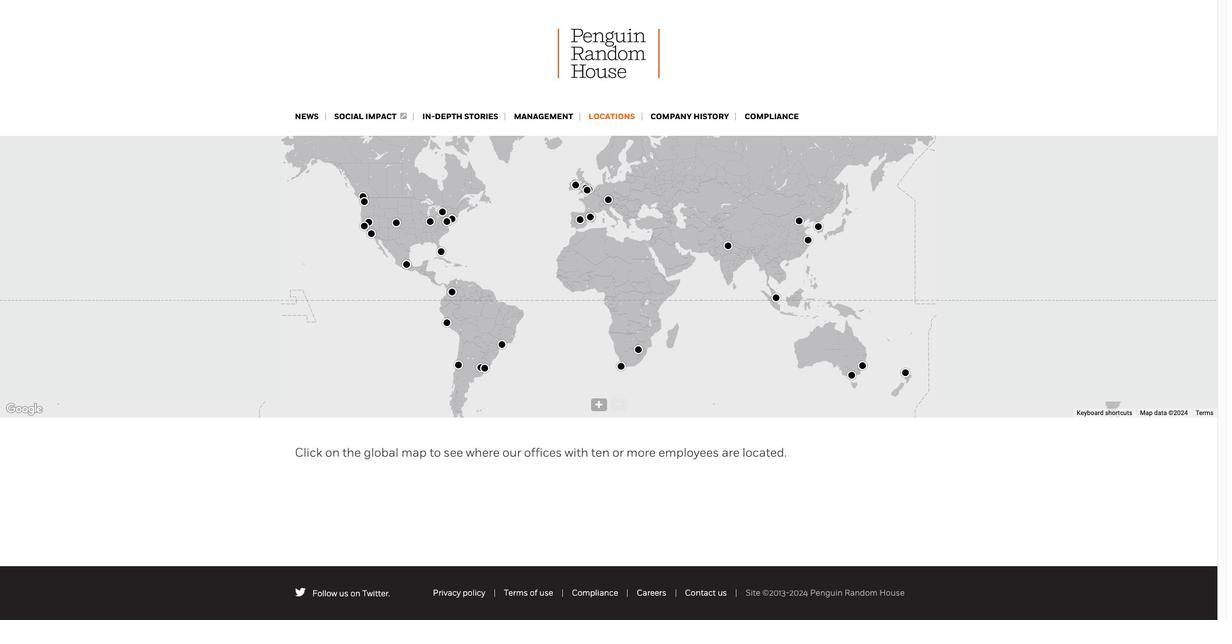 Task type: describe. For each thing, give the bounding box(es) containing it.
google image
[[3, 401, 45, 418]]

see
[[444, 445, 463, 460]]

privacy policy
[[433, 588, 486, 598]]

terms link
[[1196, 410, 1214, 417]]

employees
[[659, 445, 719, 460]]

0 vertical spatial on
[[325, 445, 340, 460]]

located.
[[743, 445, 787, 460]]

house
[[880, 588, 905, 598]]

management link
[[514, 111, 573, 122]]

©2024
[[1169, 410, 1189, 417]]

site ©2013-2024 penguin random house
[[746, 588, 905, 598]]

privacy policy link
[[433, 588, 486, 598]]

social impact
[[334, 111, 397, 122]]

keyboard
[[1077, 410, 1104, 417]]

news link
[[295, 111, 319, 122]]

ten
[[591, 445, 610, 460]]

the
[[343, 445, 361, 460]]

terms for terms link
[[1196, 410, 1214, 417]]

social
[[334, 111, 364, 122]]

penguin
[[811, 588, 843, 598]]

1 vertical spatial compliance link
[[572, 588, 619, 598]]

locations
[[589, 111, 635, 122]]

news
[[295, 111, 319, 122]]

privacy
[[433, 588, 461, 598]]

map data ©2024
[[1141, 410, 1189, 417]]

map
[[402, 445, 427, 460]]

locations link
[[589, 111, 635, 122]]

2024
[[790, 588, 809, 598]]

map region
[[0, 136, 1218, 418]]

impact
[[366, 111, 397, 122]]

global
[[364, 445, 399, 460]]

depth
[[435, 111, 463, 122]]

1 horizontal spatial compliance
[[745, 111, 799, 122]]

terms of use link
[[504, 588, 554, 598]]

map
[[1141, 410, 1153, 417]]

are
[[722, 445, 740, 460]]

follow us on twitter.
[[313, 589, 390, 599]]

click on the global map to see where our offices with ten or more employees are located.
[[295, 445, 787, 460]]

careers link
[[637, 588, 667, 598]]

of
[[530, 588, 538, 598]]

careers
[[637, 588, 667, 598]]

random
[[845, 588, 878, 598]]

site
[[746, 588, 761, 598]]

company history
[[651, 111, 729, 122]]

keyboard shortcuts button
[[1077, 409, 1133, 418]]

click
[[295, 445, 323, 460]]

penguin random house image
[[558, 29, 660, 78]]

or
[[613, 445, 624, 460]]



Task type: locate. For each thing, give the bounding box(es) containing it.
us for contact
[[718, 588, 727, 598]]

terms left "of" in the bottom of the page
[[504, 588, 528, 598]]

compliance
[[745, 111, 799, 122], [572, 588, 619, 598]]

1 vertical spatial on
[[351, 589, 361, 599]]

0 vertical spatial compliance
[[745, 111, 799, 122]]

contact
[[685, 588, 716, 598]]

data
[[1155, 410, 1168, 417]]

in-
[[423, 111, 435, 122]]

offices
[[524, 445, 562, 460]]

us
[[718, 588, 727, 598], [339, 589, 349, 599]]

–
[[616, 395, 622, 411]]

with
[[565, 445, 589, 460]]

1 vertical spatial terms
[[504, 588, 528, 598]]

social impact link
[[334, 111, 407, 122]]

follow
[[313, 589, 337, 599]]

contact us
[[685, 588, 727, 598]]

compliance link right use
[[572, 588, 619, 598]]

©2013-
[[763, 588, 790, 598]]

us for follow
[[339, 589, 349, 599]]

1 horizontal spatial terms
[[1196, 410, 1214, 417]]

twitter.
[[362, 589, 390, 599]]

compliance link right the 'history'
[[745, 111, 799, 122]]

0 horizontal spatial compliance
[[572, 588, 619, 598]]

more
[[627, 445, 656, 460]]

terms of use
[[504, 588, 554, 598]]

terms for terms of use
[[504, 588, 528, 598]]

shortcuts
[[1106, 410, 1133, 417]]

0 horizontal spatial on
[[325, 445, 340, 460]]

0 horizontal spatial compliance link
[[572, 588, 619, 598]]

stories
[[465, 111, 499, 122]]

in-depth stories link
[[423, 111, 499, 122]]

+
[[595, 395, 603, 411]]

compliance right use
[[572, 588, 619, 598]]

1 vertical spatial compliance
[[572, 588, 619, 598]]

use
[[540, 588, 554, 598]]

1 horizontal spatial compliance link
[[745, 111, 799, 122]]

to
[[430, 445, 441, 460]]

1 horizontal spatial us
[[718, 588, 727, 598]]

compliance right the 'history'
[[745, 111, 799, 122]]

management
[[514, 111, 573, 122]]

where
[[466, 445, 500, 460]]

follow us on twitter. link
[[313, 589, 390, 599]]

terms
[[1196, 410, 1214, 417], [504, 588, 528, 598]]

on left the in the left of the page
[[325, 445, 340, 460]]

us right follow
[[339, 589, 349, 599]]

compliance link
[[745, 111, 799, 122], [572, 588, 619, 598]]

contact us link
[[685, 588, 727, 598]]

our
[[503, 445, 522, 460]]

company
[[651, 111, 692, 122]]

policy
[[463, 588, 486, 598]]

0 horizontal spatial us
[[339, 589, 349, 599]]

us right contact
[[718, 588, 727, 598]]

0 vertical spatial terms
[[1196, 410, 1214, 417]]

1 horizontal spatial on
[[351, 589, 361, 599]]

terms right ©2024
[[1196, 410, 1214, 417]]

company history link
[[651, 111, 729, 122]]

on left twitter.
[[351, 589, 361, 599]]

0 vertical spatial compliance link
[[745, 111, 799, 122]]

keyboard shortcuts
[[1077, 410, 1133, 417]]

0 horizontal spatial terms
[[504, 588, 528, 598]]

history
[[694, 111, 729, 122]]

in-depth stories
[[423, 111, 499, 122]]

on
[[325, 445, 340, 460], [351, 589, 361, 599]]



Task type: vqa. For each thing, say whether or not it's contained in the screenshot.
'house' in the 'Núria Cabutí CEO Penguin Random House Grupo Editorial'
no



